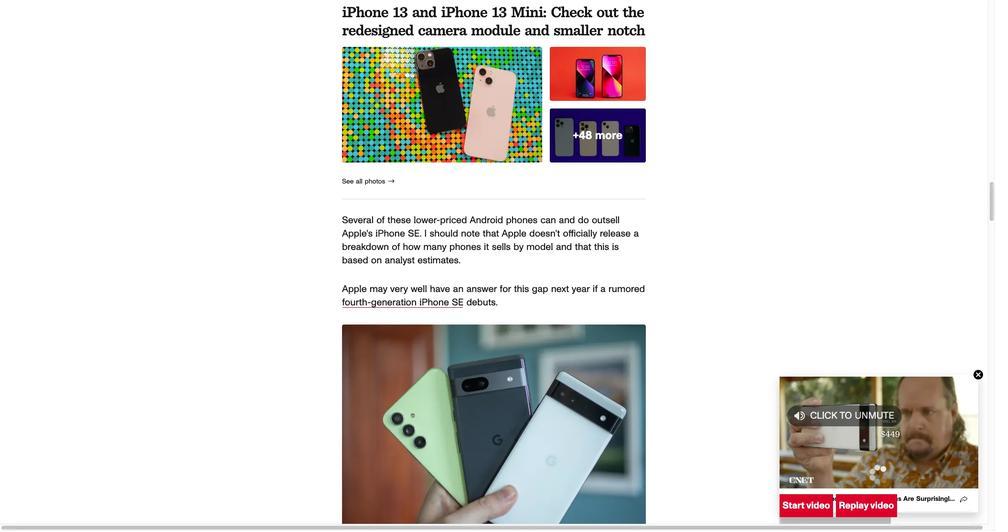 Task type: vqa. For each thing, say whether or not it's contained in the screenshot.
iPhone 13 and iPhone 13 Mini: Check out the redesigned camera module and smaller notch
yes



Task type: describe. For each thing, give the bounding box(es) containing it.
this inside "several of these lower-priced android phones can and do outsell apple's iphone se. i should note that apple doesn't officially release a breakdown of how many phones it sells by model and that this is based on analyst estimates."
[[595, 242, 610, 252]]

to
[[840, 411, 853, 421]]

6a
[[805, 496, 813, 502]]

replay
[[839, 501, 869, 511]]

for
[[500, 285, 511, 294]]

gap
[[532, 285, 549, 294]]

have
[[430, 285, 450, 294]]

based
[[342, 256, 368, 265]]

by
[[514, 242, 524, 252]]

apple may very well have an answer for this gap next year if a rumored fourth-generation iphone se debuts.
[[342, 285, 645, 307]]

how
[[403, 242, 421, 252]]

android
[[470, 216, 503, 225]]

replay video
[[839, 501, 895, 511]]

cameras
[[874, 496, 902, 502]]

pixel
[[788, 496, 802, 502]]

this inside apple may very well have an answer for this gap next year if a rumored fourth-generation iphone se debuts.
[[514, 285, 529, 294]]

apple's
[[342, 229, 373, 239]]

all
[[356, 178, 363, 185]]

1 horizontal spatial phones
[[506, 216, 538, 225]]

start
[[783, 501, 805, 511]]

outsell
[[592, 216, 620, 225]]

sells
[[492, 242, 511, 252]]

the
[[861, 496, 872, 502]]

click
[[811, 411, 838, 421]]

iphone inside apple may very well have an answer for this gap next year if a rumored fourth-generation iphone se debuts.
[[420, 298, 449, 307]]

generation
[[371, 298, 417, 307]]

officially
[[563, 229, 597, 239]]

se.
[[408, 229, 422, 239]]

redesigned
[[342, 20, 414, 39]]

it
[[484, 242, 489, 252]]

click to unmute
[[811, 411, 895, 421]]

should
[[430, 229, 458, 239]]

+48 more
[[573, 130, 623, 141]]

rumored
[[609, 285, 645, 294]]

see all photos
[[342, 178, 386, 185]]

several of these lower-priced android phones can and do outsell apple's iphone se. i should note that apple doesn't officially release a breakdown of how many phones it sells by model and that this is based on analyst estimates.
[[342, 216, 639, 265]]

analyst
[[385, 256, 415, 265]]

+48
[[573, 130, 593, 141]]

galaxy a54, pixel 7a and pixel 6a in a hand image
[[342, 325, 646, 527]]

note
[[461, 229, 480, 239]]

next
[[552, 285, 569, 294]]

a inside apple may very well have an answer for this gap next year if a rumored fourth-generation iphone se debuts.
[[601, 285, 606, 294]]

do
[[578, 216, 589, 225]]

replay video button
[[837, 494, 898, 517]]

i
[[425, 229, 427, 239]]

these
[[388, 216, 411, 225]]

pixel 6a vs. iphone se: the cameras are surprisingly different
[[788, 496, 983, 502]]

module
[[471, 20, 521, 39]]

breakdown
[[342, 242, 389, 252]]

+48 more link
[[550, 109, 646, 163]]

se
[[452, 298, 464, 307]]

model
[[527, 242, 554, 252]]

apple inside apple may very well have an answer for this gap next year if a rumored fourth-generation iphone se debuts.
[[342, 285, 367, 294]]

lower-
[[414, 216, 440, 225]]

photos
[[365, 178, 386, 185]]

video for replay video
[[871, 501, 895, 511]]



Task type: locate. For each thing, give the bounding box(es) containing it.
iphone inside "several of these lower-priced android phones can and do outsell apple's iphone se. i should note that apple doesn't officially release a breakdown of how many phones it sells by model and that this is based on analyst estimates."
[[376, 229, 405, 239]]

1 vertical spatial apple
[[342, 285, 367, 294]]

camera
[[418, 20, 467, 39]]

is
[[613, 242, 619, 252]]

13 left the mini:
[[492, 2, 507, 21]]

several
[[342, 216, 374, 225]]

surprisingly
[[917, 496, 954, 502]]

1 horizontal spatial apple
[[502, 229, 527, 239]]

and
[[412, 2, 437, 21], [525, 20, 549, 39], [559, 216, 575, 225], [556, 242, 572, 252]]

0 horizontal spatial 13
[[393, 2, 408, 21]]

apple up by
[[502, 229, 527, 239]]

many
[[424, 242, 447, 252]]

of
[[377, 216, 385, 225], [392, 242, 400, 252]]

0 horizontal spatial this
[[514, 285, 529, 294]]

a inside "several of these lower-priced android phones can and do outsell apple's iphone se. i should note that apple doesn't officially release a breakdown of how many phones it sells by model and that this is based on analyst estimates."
[[634, 229, 639, 239]]

smaller
[[554, 20, 603, 39]]

an
[[453, 285, 464, 294]]

1 13 from the left
[[393, 2, 408, 21]]

1 vertical spatial that
[[575, 242, 592, 252]]

apple inside "several of these lower-priced android phones can and do outsell apple's iphone se. i should note that apple doesn't officially release a breakdown of how many phones it sells by model and that this is based on analyst estimates."
[[502, 229, 527, 239]]

apple
[[502, 229, 527, 239], [342, 285, 367, 294]]

answer
[[467, 285, 497, 294]]

the
[[623, 2, 644, 21]]

1 horizontal spatial video
[[871, 501, 895, 511]]

a right if
[[601, 285, 606, 294]]

1 vertical spatial a
[[601, 285, 606, 294]]

iphone
[[342, 2, 389, 21], [441, 2, 488, 21], [376, 229, 405, 239], [420, 298, 449, 307], [825, 496, 847, 502]]

video for start video
[[807, 501, 831, 511]]

1 horizontal spatial that
[[575, 242, 592, 252]]

different
[[956, 496, 983, 502]]

debuts.
[[467, 298, 498, 307]]

estimates.
[[418, 256, 461, 265]]

iphone 13 and iphone 13 mini: check out the redesigned camera module and smaller notch
[[342, 2, 645, 39]]

0 horizontal spatial video
[[807, 501, 831, 511]]

of up 'analyst'
[[392, 242, 400, 252]]

out
[[597, 2, 619, 21]]

phones left can on the right
[[506, 216, 538, 225]]

1 horizontal spatial this
[[595, 242, 610, 252]]

se:
[[849, 496, 859, 502]]

see all photos link
[[342, 176, 395, 186]]

that down officially
[[575, 242, 592, 252]]

1 vertical spatial of
[[392, 242, 400, 252]]

2 video from the left
[[871, 501, 895, 511]]

vs.
[[815, 496, 823, 502]]

video inside start video 'button'
[[807, 501, 831, 511]]

apple up fourth-
[[342, 285, 367, 294]]

of left these
[[377, 216, 385, 225]]

unmute
[[856, 411, 895, 421]]

0 vertical spatial this
[[595, 242, 610, 252]]

mini:
[[511, 2, 547, 21]]

0 horizontal spatial phones
[[450, 242, 481, 252]]

0 horizontal spatial that
[[483, 229, 499, 239]]

1 vertical spatial phones
[[450, 242, 481, 252]]

1 horizontal spatial 13
[[492, 2, 507, 21]]

fourth-generation iphone se link
[[342, 298, 464, 307]]

doesn't
[[530, 229, 561, 239]]

start video button
[[780, 494, 834, 517]]

may
[[370, 285, 388, 294]]

2 13 from the left
[[492, 2, 507, 21]]

release
[[600, 229, 631, 239]]

fourth-
[[342, 298, 371, 307]]

that up it
[[483, 229, 499, 239]]

0 vertical spatial phones
[[506, 216, 538, 225]]

priced
[[440, 216, 467, 225]]

0 horizontal spatial of
[[377, 216, 385, 225]]

1 horizontal spatial a
[[634, 229, 639, 239]]

that
[[483, 229, 499, 239], [575, 242, 592, 252]]

0 vertical spatial apple
[[502, 229, 527, 239]]

video
[[807, 501, 831, 511], [871, 501, 895, 511]]

this left is
[[595, 242, 610, 252]]

phones
[[506, 216, 538, 225], [450, 242, 481, 252]]

year
[[572, 285, 590, 294]]

on
[[371, 256, 382, 265]]

this
[[595, 242, 610, 252], [514, 285, 529, 294]]

well
[[411, 285, 427, 294]]

0 vertical spatial of
[[377, 216, 385, 225]]

video inside replay video button
[[871, 501, 895, 511]]

start video
[[783, 501, 831, 511]]

more
[[596, 130, 623, 141]]

if
[[593, 285, 598, 294]]

13
[[393, 2, 408, 21], [492, 2, 507, 21]]

0 horizontal spatial a
[[601, 285, 606, 294]]

this right for
[[514, 285, 529, 294]]

1 vertical spatial this
[[514, 285, 529, 294]]

0 horizontal spatial apple
[[342, 285, 367, 294]]

a right release
[[634, 229, 639, 239]]

phones down note
[[450, 242, 481, 252]]

iphone 13 and 13 mini image
[[342, 47, 542, 163], [550, 47, 646, 101], [550, 109, 646, 163]]

see
[[342, 178, 354, 185]]

very
[[390, 285, 408, 294]]

13 left camera at the top left
[[393, 2, 408, 21]]

can
[[541, 216, 556, 225]]

1 video from the left
[[807, 501, 831, 511]]

are
[[904, 496, 915, 502]]

0 vertical spatial that
[[483, 229, 499, 239]]

notch
[[608, 20, 645, 39]]

1 horizontal spatial of
[[392, 242, 400, 252]]

a
[[634, 229, 639, 239], [601, 285, 606, 294]]

check
[[551, 2, 592, 21]]

0 vertical spatial a
[[634, 229, 639, 239]]



